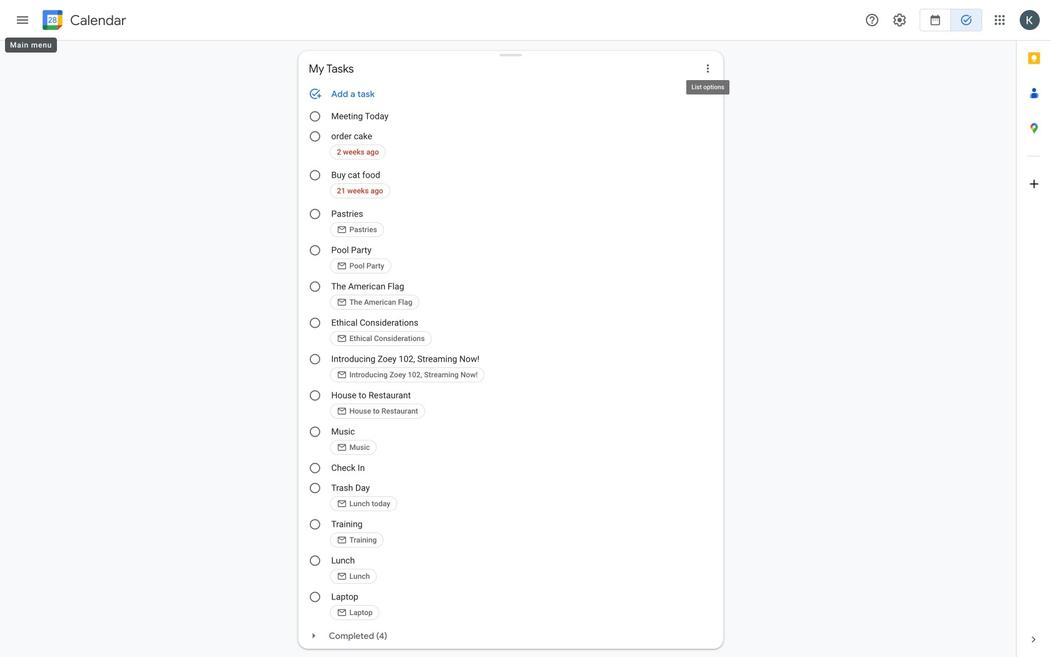 Task type: locate. For each thing, give the bounding box(es) containing it.
heading
[[68, 13, 126, 28]]

tab list
[[1017, 41, 1052, 622]]

settings menu image
[[893, 13, 908, 28]]

heading inside calendar element
[[68, 13, 126, 28]]



Task type: describe. For each thing, give the bounding box(es) containing it.
support menu image
[[865, 13, 880, 28]]

calendar element
[[40, 8, 126, 35]]

tasks sidebar image
[[15, 13, 30, 28]]



Task type: vqa. For each thing, say whether or not it's contained in the screenshot.
Support Menu image
yes



